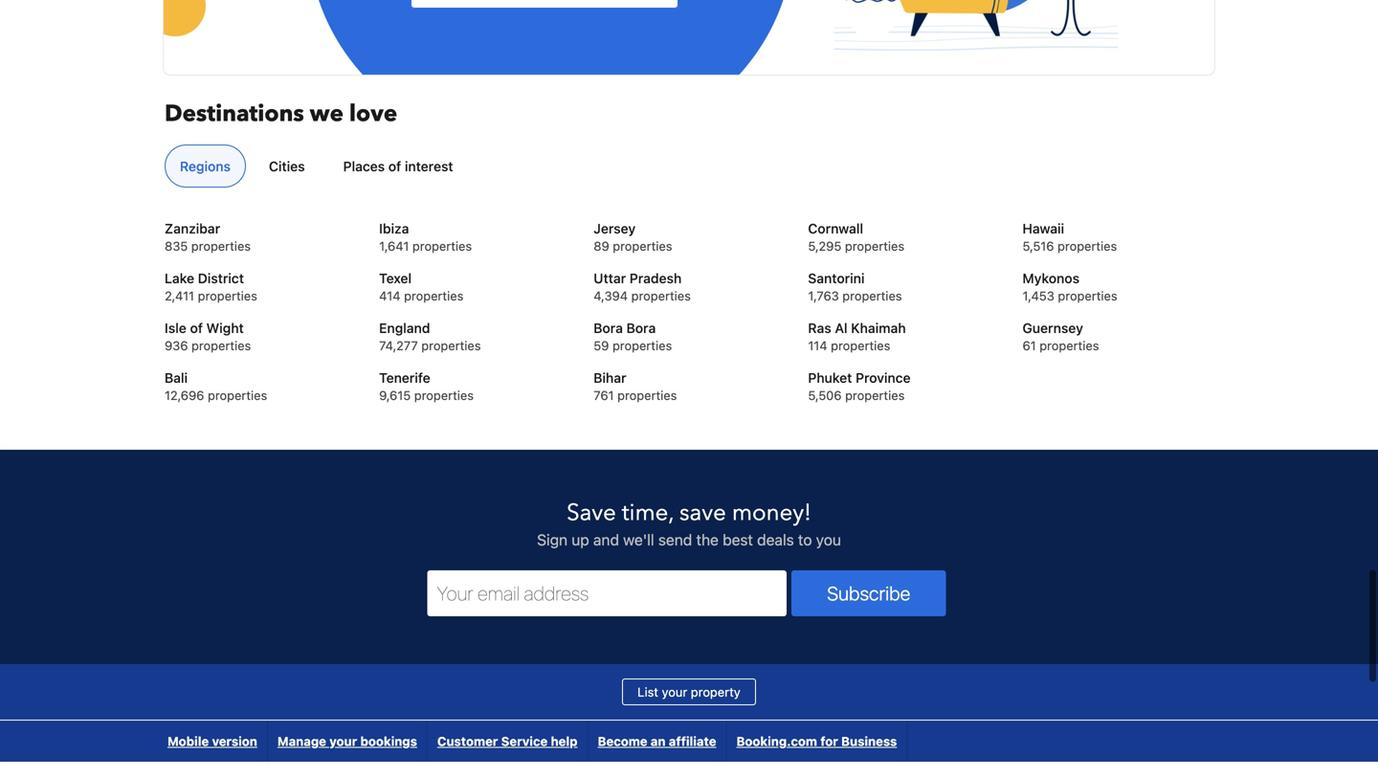 Task type: locate. For each thing, give the bounding box(es) containing it.
properties inside 'hawaii 5,516 properties'
[[1058, 239, 1117, 253]]

your
[[662, 685, 687, 699], [329, 734, 357, 749]]

ibiza link
[[379, 219, 570, 238]]

your for manage
[[329, 734, 357, 749]]

1 bora from the left
[[594, 320, 623, 336]]

your right manage
[[329, 734, 357, 749]]

lake
[[165, 270, 194, 286]]

regions
[[180, 158, 231, 174]]

bihar
[[594, 370, 626, 386]]

booking.com for business
[[737, 734, 897, 749]]

tab list
[[157, 144, 1214, 189]]

properties down wight
[[191, 338, 251, 353]]

of for wight
[[190, 320, 203, 336]]

properties down hawaii link
[[1058, 239, 1117, 253]]

1,763
[[808, 289, 839, 303]]

0 horizontal spatial of
[[190, 320, 203, 336]]

property
[[691, 685, 741, 699]]

mobile
[[167, 734, 209, 749]]

version
[[212, 734, 257, 749]]

properties down the khaimah
[[831, 338, 890, 353]]

customer service help link
[[428, 721, 587, 762]]

manage your bookings
[[277, 734, 417, 749]]

936
[[165, 338, 188, 353]]

isle
[[165, 320, 187, 336]]

navigation
[[158, 721, 908, 762], [166, 762, 1213, 778]]

zanzibar link
[[165, 219, 356, 238]]

mykonos 1,453 properties
[[1023, 270, 1118, 303]]

regions button
[[165, 144, 246, 188]]

bora up 59
[[594, 320, 623, 336]]

2 bora from the left
[[627, 320, 656, 336]]

phuket province 5,506 properties
[[808, 370, 911, 403]]

properties inside bora bora 59 properties
[[613, 338, 672, 353]]

properties down guernsey
[[1040, 338, 1099, 353]]

1 vertical spatial your
[[329, 734, 357, 749]]

properties up england 74,277 properties
[[404, 289, 464, 303]]

interest
[[405, 158, 453, 174]]

mykonos link
[[1023, 269, 1214, 288]]

properties down jersey
[[613, 239, 672, 253]]

phuket
[[808, 370, 852, 386]]

properties down ibiza link
[[412, 239, 472, 253]]

of right places
[[388, 158, 401, 174]]

properties up the district
[[191, 239, 251, 253]]

properties inside ras al khaimah 114 properties
[[831, 338, 890, 353]]

bihar link
[[594, 369, 785, 388]]

bora
[[594, 320, 623, 336], [627, 320, 656, 336]]

9,615
[[379, 388, 411, 403]]

properties down england 'link'
[[421, 338, 481, 353]]

1 vertical spatial of
[[190, 320, 203, 336]]

1 horizontal spatial bora
[[627, 320, 656, 336]]

booking.com for business link
[[727, 721, 907, 762]]

properties down the bihar
[[617, 388, 677, 403]]

tab list containing regions
[[157, 144, 1214, 189]]

save time, save money! sign up and we'll send the best deals to you
[[537, 497, 841, 549]]

santorini 1,763 properties
[[808, 270, 902, 303]]

best
[[723, 531, 753, 549]]

of inside "places of interest" button
[[388, 158, 401, 174]]

booking.com
[[737, 734, 817, 749]]

properties down mykonos link
[[1058, 289, 1118, 303]]

properties down tenerife 'link'
[[414, 388, 474, 403]]

0 vertical spatial your
[[662, 685, 687, 699]]

pradesh
[[630, 270, 682, 286]]

of
[[388, 158, 401, 174], [190, 320, 203, 336]]

properties inside guernsey 61 properties
[[1040, 338, 1099, 353]]

0 horizontal spatial bora
[[594, 320, 623, 336]]

cornwall 5,295 properties
[[808, 221, 905, 253]]

places
[[343, 158, 385, 174]]

114
[[808, 338, 827, 353]]

properties down the district
[[198, 289, 257, 303]]

properties inside santorini 1,763 properties
[[843, 289, 902, 303]]

al
[[835, 320, 848, 336]]

1 horizontal spatial of
[[388, 158, 401, 174]]

your inside navigation
[[329, 734, 357, 749]]

properties inside zanzibar 835 properties
[[191, 239, 251, 253]]

destinations we love
[[165, 98, 397, 129]]

uttar pradesh link
[[594, 269, 785, 288]]

destinations
[[165, 98, 304, 129]]

love
[[349, 98, 397, 129]]

properties inside bihar 761 properties
[[617, 388, 677, 403]]

texel link
[[379, 269, 570, 288]]

and
[[593, 531, 619, 549]]

money!
[[732, 497, 812, 529]]

properties right 59
[[613, 338, 672, 353]]

hawaii
[[1023, 221, 1064, 236]]

properties down pradesh
[[631, 289, 691, 303]]

khaimah
[[851, 320, 906, 336]]

0 vertical spatial of
[[388, 158, 401, 174]]

properties up the khaimah
[[843, 289, 902, 303]]

ibiza 1,641 properties
[[379, 221, 472, 253]]

89
[[594, 239, 609, 253]]

tenerife
[[379, 370, 430, 386]]

of right isle
[[190, 320, 203, 336]]

jersey
[[594, 221, 636, 236]]

business
[[841, 734, 897, 749]]

properties
[[191, 239, 251, 253], [412, 239, 472, 253], [613, 239, 672, 253], [845, 239, 905, 253], [1058, 239, 1117, 253], [198, 289, 257, 303], [404, 289, 464, 303], [631, 289, 691, 303], [843, 289, 902, 303], [1058, 289, 1118, 303], [191, 338, 251, 353], [421, 338, 481, 353], [613, 338, 672, 353], [831, 338, 890, 353], [1040, 338, 1099, 353], [208, 388, 267, 403], [414, 388, 474, 403], [617, 388, 677, 403], [845, 388, 905, 403]]

uttar pradesh 4,394 properties
[[594, 270, 691, 303]]

of inside isle of wight 936 properties
[[190, 320, 203, 336]]

ras al khaimah link
[[808, 319, 999, 338]]

properties down province
[[845, 388, 905, 403]]

bora down uttar pradesh 4,394 properties
[[627, 320, 656, 336]]

save
[[567, 497, 616, 529]]

properties down 'cornwall' link
[[845, 239, 905, 253]]

properties down the bali link
[[208, 388, 267, 403]]

1 horizontal spatial your
[[662, 685, 687, 699]]

sign
[[537, 531, 568, 549]]

for
[[820, 734, 838, 749]]

help
[[551, 734, 578, 749]]

become
[[598, 734, 648, 749]]

5,506
[[808, 388, 842, 403]]

up
[[572, 531, 589, 549]]

properties inside lake district 2,411 properties
[[198, 289, 257, 303]]

you
[[816, 531, 841, 549]]

your right list
[[662, 685, 687, 699]]

mobile version link
[[158, 721, 267, 762]]

hawaii link
[[1023, 219, 1214, 238]]

0 horizontal spatial your
[[329, 734, 357, 749]]



Task type: describe. For each thing, give the bounding box(es) containing it.
zanzibar 835 properties
[[165, 221, 251, 253]]

bookings
[[360, 734, 417, 749]]

bali 12,696 properties
[[165, 370, 267, 403]]

places of interest
[[343, 158, 453, 174]]

time,
[[622, 497, 674, 529]]

properties inside isle of wight 936 properties
[[191, 338, 251, 353]]

list your property link
[[622, 679, 756, 705]]

the
[[696, 531, 719, 549]]

places of interest button
[[328, 144, 469, 188]]

bali link
[[165, 369, 356, 388]]

affiliate
[[669, 734, 716, 749]]

manage
[[277, 734, 326, 749]]

send
[[658, 531, 692, 549]]

61
[[1023, 338, 1036, 353]]

ras al khaimah 114 properties
[[808, 320, 906, 353]]

hawaii 5,516 properties
[[1023, 221, 1117, 253]]

761
[[594, 388, 614, 403]]

properties inside uttar pradesh 4,394 properties
[[631, 289, 691, 303]]

customer service help
[[437, 734, 578, 749]]

list
[[638, 685, 658, 699]]

santorini link
[[808, 269, 999, 288]]

cities button
[[254, 144, 320, 188]]

santorini
[[808, 270, 865, 286]]

deals
[[757, 531, 794, 549]]

wight
[[206, 320, 244, 336]]

bihar 761 properties
[[594, 370, 677, 403]]

properties inside jersey 89 properties
[[613, 239, 672, 253]]

properties inside bali 12,696 properties
[[208, 388, 267, 403]]

ras
[[808, 320, 831, 336]]

835
[[165, 239, 188, 253]]

texel
[[379, 270, 412, 286]]

5,516
[[1023, 239, 1054, 253]]

list your property
[[638, 685, 741, 699]]

tenerife link
[[379, 369, 570, 388]]

manage your bookings link
[[268, 721, 427, 762]]

we
[[310, 98, 343, 129]]

of for interest
[[388, 158, 401, 174]]

12,696
[[165, 388, 204, 403]]

5,295
[[808, 239, 842, 253]]

4,394
[[594, 289, 628, 303]]

properties inside england 74,277 properties
[[421, 338, 481, 353]]

isle of wight link
[[165, 319, 356, 338]]

province
[[856, 370, 911, 386]]

2,411
[[165, 289, 194, 303]]

bali
[[165, 370, 188, 386]]

1,641
[[379, 239, 409, 253]]

subscribe
[[827, 582, 911, 604]]

cities
[[269, 158, 305, 174]]

customer
[[437, 734, 498, 749]]

bora bora link
[[594, 319, 785, 338]]

become an affiliate link
[[588, 721, 726, 762]]

59
[[594, 338, 609, 353]]

properties inside mykonos 1,453 properties
[[1058, 289, 1118, 303]]

guernsey
[[1023, 320, 1083, 336]]

tenerife 9,615 properties
[[379, 370, 474, 403]]

jersey 89 properties
[[594, 221, 672, 253]]

properties inside tenerife 9,615 properties
[[414, 388, 474, 403]]

jersey link
[[594, 219, 785, 238]]

properties inside texel 414 properties
[[404, 289, 464, 303]]

subscribe button
[[792, 570, 946, 616]]

become an affiliate
[[598, 734, 716, 749]]

cornwall link
[[808, 219, 999, 238]]

properties inside cornwall 5,295 properties
[[845, 239, 905, 253]]

navigation containing mobile version
[[158, 721, 908, 762]]

england link
[[379, 319, 570, 338]]

uttar
[[594, 270, 626, 286]]

guernsey 61 properties
[[1023, 320, 1099, 353]]

properties inside phuket province 5,506 properties
[[845, 388, 905, 403]]

74,277
[[379, 338, 418, 353]]

phuket province link
[[808, 369, 999, 388]]

your for list
[[662, 685, 687, 699]]

we'll
[[623, 531, 654, 549]]

properties inside the ibiza 1,641 properties
[[412, 239, 472, 253]]

Your email address email field
[[427, 570, 787, 616]]

1,453
[[1023, 289, 1055, 303]]

england
[[379, 320, 430, 336]]

lake district link
[[165, 269, 356, 288]]

texel 414 properties
[[379, 270, 464, 303]]

cornwall
[[808, 221, 863, 236]]

district
[[198, 270, 244, 286]]

save time, save money! footer
[[0, 449, 1378, 778]]

mykonos
[[1023, 270, 1080, 286]]

zanzibar
[[165, 221, 220, 236]]



Task type: vqa. For each thing, say whether or not it's contained in the screenshot.


